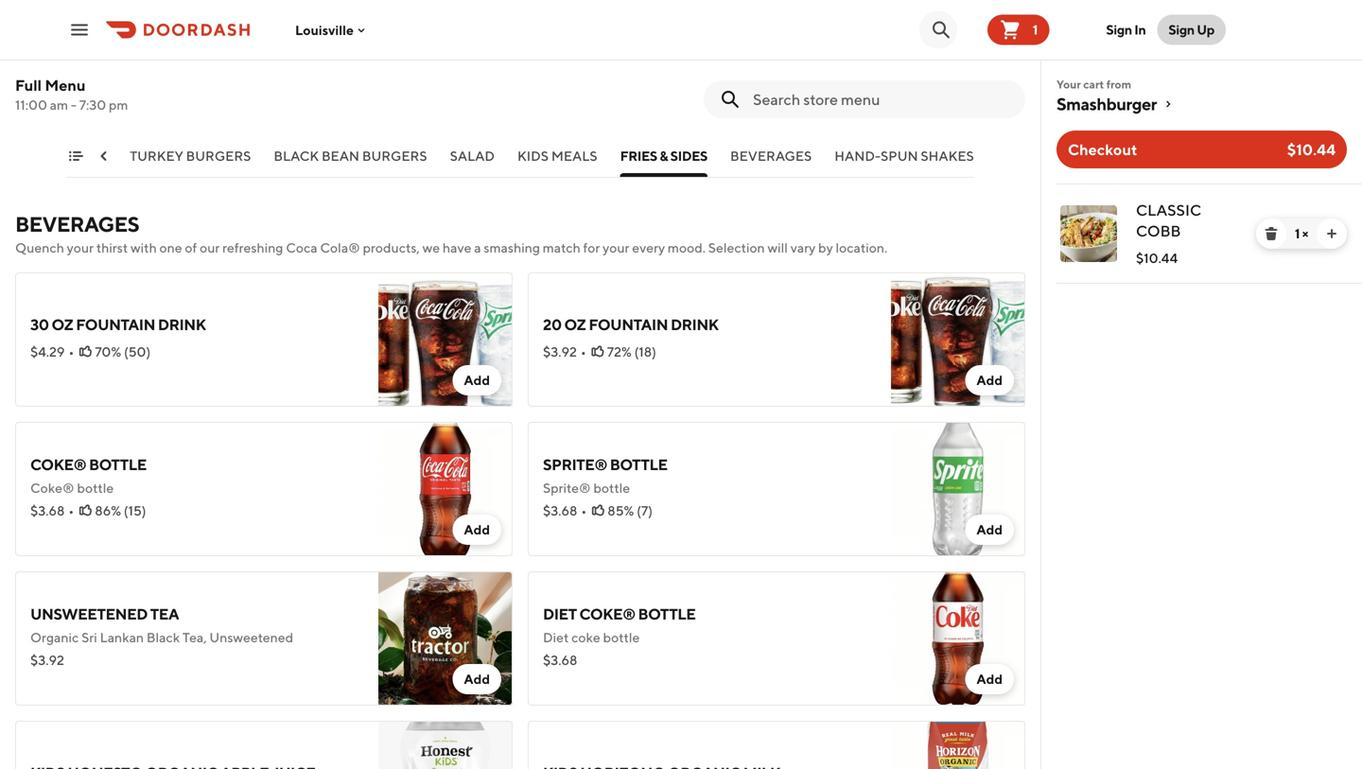 Task type: describe. For each thing, give the bounding box(es) containing it.
$3.68 inside diet coke® bottle diet coke bottle $3.68
[[543, 652, 577, 668]]

by
[[818, 240, 833, 255]]

tea
[[150, 605, 179, 623]]

kids
[[517, 148, 549, 164]]

hand-spun shakes
[[835, 148, 974, 164]]

kids meals
[[517, 148, 597, 164]]

drink for 20 oz fountain drink
[[671, 315, 719, 333]]

burgers inside the black bean burgers button
[[362, 148, 427, 164]]

beverages button
[[730, 147, 812, 177]]

onion rings image
[[891, 23, 1025, 157]]

-
[[71, 97, 77, 113]]

french fries image
[[891, 0, 1025, 8]]

sign up
[[1169, 22, 1215, 37]]

sweet
[[30, 81, 68, 96]]

your cart from
[[1057, 78, 1132, 91]]

refreshing
[[222, 240, 283, 255]]

our
[[200, 240, 220, 255]]

20
[[543, 315, 562, 333]]

match
[[543, 240, 581, 255]]

products,
[[363, 240, 420, 255]]

rings
[[599, 56, 646, 74]]

sign in link
[[1095, 11, 1157, 49]]

hand-spun shakes button
[[835, 147, 974, 177]]

location.
[[836, 240, 887, 255]]

burgers inside turkey burgers button
[[186, 148, 251, 164]]

$4.29 •
[[30, 344, 74, 359]]

one
[[159, 240, 182, 255]]

sri
[[81, 630, 97, 645]]

sprite® bottle sprite® bottle
[[543, 455, 668, 496]]

$3.68 • for coke®
[[30, 503, 74, 518]]

turkey
[[130, 148, 183, 164]]

diet coke® bottle diet coke bottle $3.68
[[543, 605, 696, 668]]

diet coke® bottle image
[[891, 571, 1025, 706]]

with
[[131, 240, 157, 255]]

(50)
[[124, 344, 151, 359]]

a
[[474, 240, 481, 255]]

diet
[[543, 630, 569, 645]]

85%
[[608, 503, 634, 518]]

smashburger
[[1057, 94, 1157, 114]]

beverages quench your thirst with one of our refreshing coca cola® products, we have a smashing match for your every mood. selection will vary by location.
[[15, 212, 887, 255]]

$3.68 for sprite®
[[543, 503, 577, 518]]

kids honest® organic apple juice image
[[378, 721, 513, 769]]

full menu 11:00 am - 7:30 pm
[[15, 76, 128, 113]]

add button for coke® bottle
[[453, 515, 501, 545]]

• for 86%
[[68, 503, 74, 518]]

(7)
[[637, 503, 653, 518]]

86% (15)
[[95, 503, 146, 518]]

$3.68 for coke®
[[30, 503, 65, 518]]

$10.44 for checkout
[[1287, 140, 1336, 158]]

add one to cart image
[[1324, 226, 1339, 241]]

coke® inside coke® bottle coke® bottle
[[30, 455, 86, 473]]

selection
[[708, 240, 765, 255]]

salad
[[450, 148, 495, 164]]

add button for sprite® bottle
[[965, 515, 1014, 545]]

coke®
[[30, 480, 74, 496]]

30 oz fountain drink
[[30, 315, 206, 333]]

11:00
[[15, 97, 47, 113]]

hand-
[[835, 148, 881, 164]]

every
[[632, 240, 665, 255]]

85% (7)
[[608, 503, 653, 518]]

black
[[274, 148, 319, 164]]

$5.28
[[30, 104, 65, 119]]

menu
[[45, 76, 86, 94]]

sign for sign in
[[1106, 22, 1132, 37]]

unsweetened
[[209, 630, 293, 645]]

$10.44 for classic cobb
[[1136, 250, 1178, 266]]

add for coke® bottle
[[464, 522, 490, 537]]

louisville
[[295, 22, 354, 38]]

20 oz fountain drink image
[[891, 272, 1025, 407]]

oz for 30
[[52, 315, 73, 333]]

1 your from the left
[[67, 240, 94, 255]]

oz for 20
[[564, 315, 586, 333]]

sides
[[670, 148, 708, 164]]

86%
[[95, 503, 121, 518]]

of
[[185, 240, 197, 255]]

potato
[[139, 56, 198, 74]]

checkout
[[1068, 140, 1137, 158]]

add button for 20 oz fountain drink
[[965, 365, 1014, 395]]

drink for 30 oz fountain drink
[[158, 315, 206, 333]]

open menu image
[[68, 18, 91, 41]]

fries inside large sweet potato fries sweet potato fries. $5.28
[[201, 56, 243, 74]]

kids meals button
[[517, 147, 597, 177]]

&
[[660, 148, 668, 164]]

large sweet potato fries image
[[378, 23, 513, 157]]

72%
[[607, 344, 632, 359]]

remove item from cart image
[[1264, 226, 1279, 241]]

×
[[1302, 226, 1308, 241]]

coke® bottle coke® bottle
[[30, 455, 147, 496]]

we
[[422, 240, 440, 255]]

1 button
[[987, 15, 1049, 45]]

bottle for coke®
[[77, 480, 114, 496]]

70%
[[95, 344, 121, 359]]

pm
[[109, 97, 128, 113]]

kids horizon® organic milk image
[[891, 721, 1025, 769]]

coke® bottle image
[[378, 422, 513, 556]]



Task type: locate. For each thing, give the bounding box(es) containing it.
add for 20 oz fountain drink
[[977, 372, 1003, 388]]

add for 30 oz fountain drink
[[464, 372, 490, 388]]

fries & sides
[[620, 148, 708, 164]]

1 horizontal spatial oz
[[564, 315, 586, 333]]

2 your from the left
[[603, 240, 630, 255]]

sign up link
[[1157, 15, 1226, 45]]

potato
[[71, 81, 111, 96]]

coke®
[[30, 455, 86, 473], [579, 605, 635, 623]]

bottle inside sprite® bottle sprite® bottle
[[593, 480, 630, 496]]

tea,
[[183, 630, 207, 645]]

beverages right 'sides'
[[730, 148, 812, 164]]

sign left up
[[1169, 22, 1195, 37]]

Item Search search field
[[753, 89, 1010, 110]]

0 horizontal spatial fries
[[201, 56, 243, 74]]

1 vertical spatial beverages
[[15, 212, 139, 236]]

$3.68 • down sprite® at the bottom of page
[[543, 503, 587, 518]]

• for 70%
[[69, 344, 74, 359]]

coke
[[571, 630, 600, 645]]

0 horizontal spatial sign
[[1106, 22, 1132, 37]]

bottle for sprite® bottle
[[610, 455, 668, 473]]

70% (50)
[[95, 344, 151, 359]]

black bean burgers button
[[274, 147, 427, 177]]

louisville button
[[295, 22, 369, 38]]

bottle inside coke® bottle coke® bottle
[[89, 455, 147, 473]]

full
[[15, 76, 42, 94]]

1 ×
[[1295, 226, 1308, 241]]

add button for 30 oz fountain drink
[[453, 365, 501, 395]]

quench
[[15, 240, 64, 255]]

• left the '72%'
[[581, 344, 586, 359]]

add button for unsweetened tea
[[453, 664, 501, 694]]

• down sprite® at the bottom of page
[[581, 503, 587, 518]]

1 sign from the left
[[1106, 22, 1132, 37]]

0 vertical spatial beverages
[[730, 148, 812, 164]]

0 horizontal spatial beverages
[[15, 212, 139, 236]]

bottle inside sprite® bottle sprite® bottle
[[610, 455, 668, 473]]

bottle inside diet coke® bottle diet coke bottle $3.68
[[603, 630, 640, 645]]

2 $3.68 • from the left
[[543, 503, 587, 518]]

smashburger link
[[1057, 93, 1347, 115]]

0 horizontal spatial coke®
[[30, 455, 86, 473]]

sign left in
[[1106, 22, 1132, 37]]

0 horizontal spatial your
[[67, 240, 94, 255]]

1 horizontal spatial $3.92
[[543, 344, 577, 359]]

sprite®
[[543, 455, 607, 473]]

will
[[768, 240, 788, 255]]

$3.68 •
[[30, 503, 74, 518], [543, 503, 587, 518]]

0 vertical spatial $10.44
[[1287, 140, 1336, 158]]

for
[[583, 240, 600, 255]]

1 oz from the left
[[52, 315, 73, 333]]

0 horizontal spatial $10.44
[[1136, 250, 1178, 266]]

• for 85%
[[581, 503, 587, 518]]

30 oz fountain drink image
[[378, 272, 513, 407]]

1 horizontal spatial fries
[[620, 148, 657, 164]]

1 horizontal spatial 1
[[1295, 226, 1300, 241]]

1 drink from the left
[[158, 315, 206, 333]]

fountain for 30
[[76, 315, 155, 333]]

onion rings
[[543, 56, 646, 74]]

1 vertical spatial $3.92
[[30, 652, 64, 668]]

$3.68 down the coke®
[[30, 503, 65, 518]]

0 horizontal spatial $3.68 •
[[30, 503, 74, 518]]

sign inside sign in link
[[1106, 22, 1132, 37]]

salad button
[[450, 147, 495, 177]]

fries.
[[113, 81, 142, 96]]

mood.
[[668, 240, 706, 255]]

1 burgers from the left
[[186, 148, 251, 164]]

fries right potato
[[201, 56, 243, 74]]

$10.44 up × at the right top of the page
[[1287, 140, 1336, 158]]

1 horizontal spatial sign
[[1169, 22, 1195, 37]]

oz right the 20
[[564, 315, 586, 333]]

drink down mood.
[[671, 315, 719, 333]]

am
[[50, 97, 68, 113]]

0 horizontal spatial drink
[[158, 315, 206, 333]]

1 for 1
[[1033, 22, 1038, 37]]

1 for 1 ×
[[1295, 226, 1300, 241]]

drink down of
[[158, 315, 206, 333]]

beverages for beverages
[[730, 148, 812, 164]]

turkey burgers
[[130, 148, 251, 164]]

burgers
[[186, 148, 251, 164], [362, 148, 427, 164]]

diet
[[543, 605, 577, 623]]

fountain up 70% (50)
[[76, 315, 155, 333]]

sign inside sign up 'link'
[[1169, 22, 1195, 37]]

thirst
[[96, 240, 128, 255]]

1 vertical spatial $10.44
[[1136, 250, 1178, 266]]

$3.92 inside unsweetened tea organic sri lankan black tea, unsweetened $3.92
[[30, 652, 64, 668]]

$3.68 • down the coke®
[[30, 503, 74, 518]]

shakes
[[921, 148, 974, 164]]

$3.68 down sprite® at the bottom of page
[[543, 503, 577, 518]]

1 vertical spatial coke®
[[579, 605, 635, 623]]

$3.68
[[30, 503, 65, 518], [543, 503, 577, 518], [543, 652, 577, 668]]

1 horizontal spatial beverages
[[730, 148, 812, 164]]

lankan
[[100, 630, 144, 645]]

your left thirst
[[67, 240, 94, 255]]

sprite® bottle image
[[891, 422, 1025, 556]]

1 horizontal spatial drink
[[671, 315, 719, 333]]

bottle for coke® bottle
[[89, 455, 147, 473]]

large
[[30, 56, 81, 74]]

black
[[146, 630, 180, 645]]

(15)
[[124, 503, 146, 518]]

fountain
[[76, 315, 155, 333], [589, 315, 668, 333]]

• for 72%
[[581, 344, 586, 359]]

in
[[1134, 22, 1146, 37]]

classic cobb image
[[1060, 205, 1117, 262]]

coke® up the coke®
[[30, 455, 86, 473]]

$3.92
[[543, 344, 577, 359], [30, 652, 64, 668]]

$4.29
[[30, 344, 65, 359]]

bottle up 85%
[[593, 480, 630, 496]]

sign for sign up
[[1169, 22, 1195, 37]]

0 vertical spatial coke®
[[30, 455, 86, 473]]

show menu categories image
[[68, 149, 83, 164]]

burgers right bean
[[362, 148, 427, 164]]

add button for diet coke® bottle
[[965, 664, 1014, 694]]

30
[[30, 315, 49, 333]]

72% (18)
[[607, 344, 656, 359]]

2 burgers from the left
[[362, 148, 427, 164]]

meals
[[551, 148, 597, 164]]

(18)
[[634, 344, 656, 359]]

beverages up thirst
[[15, 212, 139, 236]]

bottle right the coke
[[603, 630, 640, 645]]

• down the coke®
[[68, 503, 74, 518]]

sweet
[[84, 56, 136, 74]]

1 horizontal spatial your
[[603, 240, 630, 255]]

burgers right turkey
[[186, 148, 251, 164]]

spun
[[881, 148, 918, 164]]

turkey burgers button
[[130, 147, 251, 177]]

20 oz fountain drink
[[543, 315, 719, 333]]

add for sprite® bottle
[[977, 522, 1003, 537]]

onion
[[543, 56, 596, 74]]

0 vertical spatial fries
[[201, 56, 243, 74]]

1 horizontal spatial $3.68 •
[[543, 503, 587, 518]]

add
[[464, 372, 490, 388], [977, 372, 1003, 388], [464, 522, 490, 537], [977, 522, 1003, 537], [464, 671, 490, 687], [977, 671, 1003, 687]]

oz right 30
[[52, 315, 73, 333]]

coca
[[286, 240, 317, 255]]

2 drink from the left
[[671, 315, 719, 333]]

0 horizontal spatial 1
[[1033, 22, 1038, 37]]

0 vertical spatial 1
[[1033, 22, 1038, 37]]

add for unsweetened tea
[[464, 671, 490, 687]]

bottle
[[77, 480, 114, 496], [593, 480, 630, 496], [603, 630, 640, 645]]

$3.68 down diet
[[543, 652, 577, 668]]

1 horizontal spatial $10.44
[[1287, 140, 1336, 158]]

0 horizontal spatial fountain
[[76, 315, 155, 333]]

coke® inside diet coke® bottle diet coke bottle $3.68
[[579, 605, 635, 623]]

0 vertical spatial $3.92
[[543, 344, 577, 359]]

coke® up the coke
[[579, 605, 635, 623]]

sprite®
[[543, 480, 591, 496]]

large sweet potato fries sweet potato fries. $5.28
[[30, 56, 243, 119]]

add for diet coke® bottle
[[977, 671, 1003, 687]]

up
[[1197, 22, 1215, 37]]

2 sign from the left
[[1169, 22, 1195, 37]]

beverages for beverages quench your thirst with one of our refreshing coca cola® products, we have a smashing match for your every mood. selection will vary by location.
[[15, 212, 139, 236]]

0 horizontal spatial burgers
[[186, 148, 251, 164]]

$3.92 down the organic
[[30, 652, 64, 668]]

bottle inside diet coke® bottle diet coke bottle $3.68
[[638, 605, 696, 623]]

bean
[[322, 148, 360, 164]]

unsweetened tea image
[[378, 571, 513, 706]]

classic cobb
[[1136, 201, 1201, 240]]

$3.92 •
[[543, 344, 586, 359]]

$3.92 down the 20
[[543, 344, 577, 359]]

1 horizontal spatial fountain
[[589, 315, 668, 333]]

black bean burgers
[[274, 148, 427, 164]]

beverages
[[730, 148, 812, 164], [15, 212, 139, 236]]

drink
[[158, 315, 206, 333], [671, 315, 719, 333]]

1 fountain from the left
[[76, 315, 155, 333]]

unsweetened tea organic sri lankan black tea, unsweetened $3.92
[[30, 605, 293, 668]]

unsweetened
[[30, 605, 148, 623]]

1 vertical spatial fries
[[620, 148, 657, 164]]

1 $3.68 • from the left
[[30, 503, 74, 518]]

7:30
[[79, 97, 106, 113]]

bottle inside coke® bottle coke® bottle
[[77, 480, 114, 496]]

$3.68 • for sprite®
[[543, 503, 587, 518]]

your right for
[[603, 240, 630, 255]]

scroll menu navigation left image
[[96, 149, 112, 164]]

cobb
[[1136, 222, 1181, 240]]

fries left &
[[620, 148, 657, 164]]

beverages inside the beverages quench your thirst with one of our refreshing coca cola® products, we have a smashing match for your every mood. selection will vary by location.
[[15, 212, 139, 236]]

2 fountain from the left
[[589, 315, 668, 333]]

cart
[[1083, 78, 1104, 91]]

fountain for 20
[[589, 315, 668, 333]]

from
[[1107, 78, 1132, 91]]

$10.44 down the cobb
[[1136, 250, 1178, 266]]

1 vertical spatial 1
[[1295, 226, 1300, 241]]

1 horizontal spatial burgers
[[362, 148, 427, 164]]

have
[[443, 240, 472, 255]]

bottle for sprite®
[[593, 480, 630, 496]]

1 inside 1 button
[[1033, 22, 1038, 37]]

1 horizontal spatial coke®
[[579, 605, 635, 623]]

• right $4.29
[[69, 344, 74, 359]]

fountain up 72% (18) at the left of the page
[[589, 315, 668, 333]]

0 horizontal spatial $3.92
[[30, 652, 64, 668]]

0 horizontal spatial oz
[[52, 315, 73, 333]]

2 oz from the left
[[564, 315, 586, 333]]

1
[[1033, 22, 1038, 37], [1295, 226, 1300, 241]]

bottle up 86%
[[77, 480, 114, 496]]

sign in
[[1106, 22, 1146, 37]]



Task type: vqa. For each thing, say whether or not it's contained in the screenshot.
first Whole from the left
no



